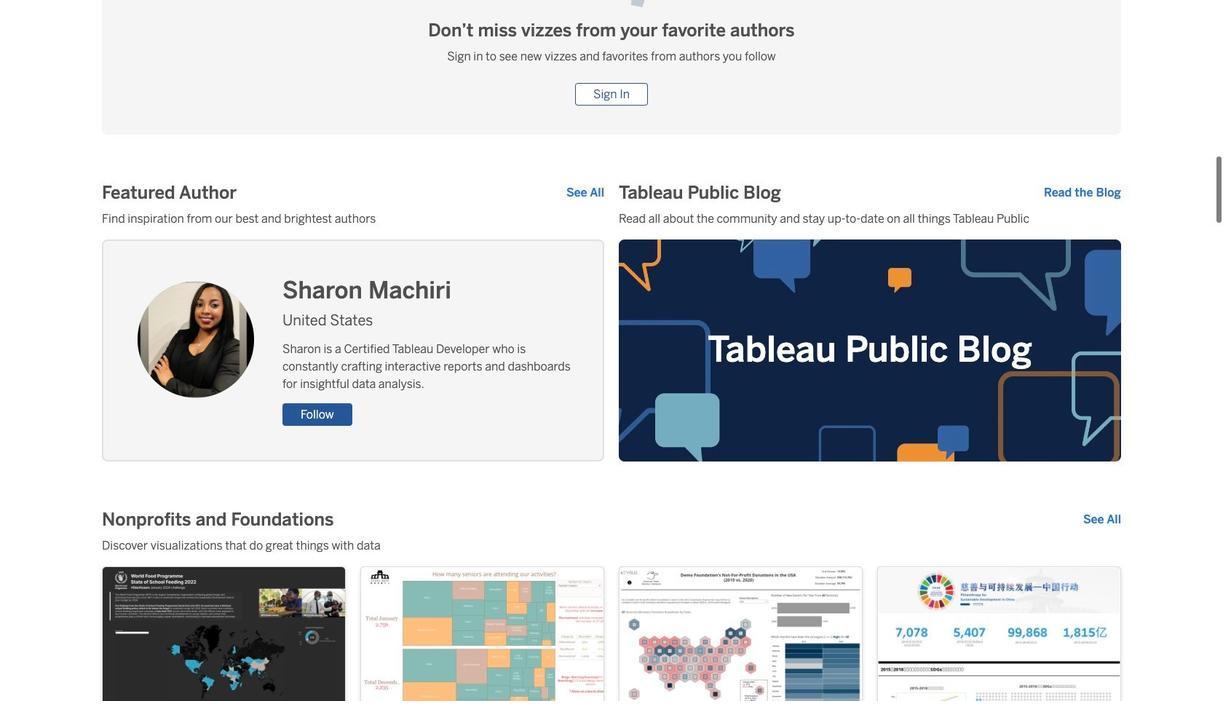 Task type: locate. For each thing, give the bounding box(es) containing it.
read all about the community and stay up-to-date on all things tableau public element
[[619, 210, 1122, 228]]

tableau public blog heading
[[619, 181, 781, 205]]

4 workbook thumbnail image from the left
[[878, 567, 1121, 701]]

featured author heading
[[102, 181, 237, 205]]

3 workbook thumbnail image from the left
[[620, 567, 862, 701]]

find inspiration from our best and brightest authors element
[[102, 210, 605, 228]]

nonprofits and foundations heading
[[102, 508, 334, 532]]

workbook thumbnail image
[[103, 567, 345, 701], [361, 567, 604, 701], [620, 567, 862, 701], [878, 567, 1121, 701]]

discover visualizations that do great things with data element
[[102, 537, 1122, 555]]

featured author: sharon.v.machiri image
[[138, 282, 254, 398]]



Task type: vqa. For each thing, say whether or not it's contained in the screenshot.
discover visualizations that do great things with data element
yes



Task type: describe. For each thing, give the bounding box(es) containing it.
see all featured authors element
[[567, 184, 605, 202]]

1 workbook thumbnail image from the left
[[103, 567, 345, 701]]

2 workbook thumbnail image from the left
[[361, 567, 604, 701]]

see all nonprofits and foundations element
[[1084, 511, 1122, 529]]



